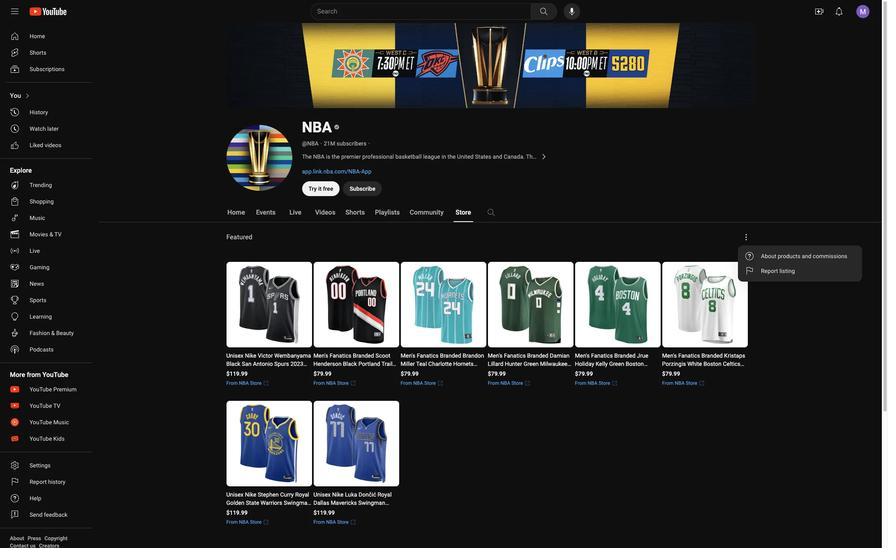 Task type: locate. For each thing, give the bounding box(es) containing it.
icon inside the men's fanatics branded damian lillard hunter green milwaukee bucks fast break player jersey - icon edition
[[488, 377, 499, 384]]

0 horizontal spatial report
[[30, 479, 47, 485]]

youtube
[[42, 371, 68, 379], [30, 386, 52, 393], [30, 403, 52, 409], [30, 419, 52, 426], [30, 436, 52, 442]]

boston right the "white"
[[704, 361, 722, 367]]

subscribers
[[337, 140, 367, 147]]

1 horizontal spatial men's
[[575, 352, 590, 359]]

size: down dončić
[[366, 508, 378, 514]]

more
[[10, 371, 25, 379]]

size: down kristaps
[[713, 377, 725, 384]]

1 horizontal spatial fanatics
[[591, 352, 613, 359]]

@nba ‧ 21m subscribers ‧
[[302, 140, 370, 147]]

watch later link
[[5, 121, 89, 137], [5, 121, 89, 137]]

Try it free text field
[[309, 185, 333, 192]]

fast down porzingis
[[662, 369, 673, 375]]

shorts up the subscriptions
[[30, 49, 46, 56]]

state
[[246, 500, 259, 506]]

2 $79.99 from the left
[[401, 371, 419, 377]]

‧ left '21m'
[[320, 140, 322, 147]]

$119.99 for unisex nike stephen curry royal golden state warriors swingman jersey - icon edition
[[226, 510, 248, 516]]

about inside option
[[761, 253, 776, 260]]

fast inside men's fanatics branded jrue holiday kelly green boston celtics fast break player jersey - icon edition size: small
[[594, 369, 605, 375]]

liked videos
[[30, 142, 61, 148]]

nike for state
[[245, 491, 256, 498]]

porzingis
[[662, 361, 686, 367]]

1 swingman from the left
[[284, 500, 311, 506]]

fanatics inside men's fanatics branded kristaps porzingis white boston celtics fast break player jersey - association edition size: small
[[678, 352, 700, 359]]

home
[[30, 33, 45, 39], [227, 208, 245, 216]]

branded up the "white"
[[702, 352, 723, 359]]

fanatics for hunter
[[504, 352, 526, 359]]

branded left jrue
[[615, 352, 636, 359]]

size: down kelly
[[607, 377, 619, 384]]

history
[[48, 479, 65, 485]]

settings
[[30, 462, 51, 469]]

men's up holiday
[[575, 352, 590, 359]]

avatar image image
[[857, 5, 870, 18]]

swingman
[[284, 500, 311, 506], [358, 500, 385, 506]]

green inside the men's fanatics branded damian lillard hunter green milwaukee bucks fast break player jersey - icon edition
[[524, 361, 539, 367]]

2 horizontal spatial fanatics
[[678, 352, 700, 359]]

copyright link
[[44, 535, 68, 542]]

0 horizontal spatial size:
[[366, 508, 378, 514]]

0 vertical spatial about
[[761, 253, 776, 260]]

1 fanatics from the left
[[504, 352, 526, 359]]

2 fanatics from the left
[[591, 352, 613, 359]]

about press copyright
[[10, 535, 68, 542]]

2 horizontal spatial player
[[691, 369, 707, 375]]

1 royal from the left
[[295, 491, 309, 498]]

men's inside men's fanatics branded jrue holiday kelly green boston celtics fast break player jersey - icon edition size: small
[[575, 352, 590, 359]]

break up association
[[675, 369, 689, 375]]

branded inside men's fanatics branded jrue holiday kelly green boston celtics fast break player jersey - icon edition size: small
[[615, 352, 636, 359]]

press
[[28, 535, 41, 542]]

break for kelly
[[607, 369, 621, 375]]

& right movies
[[50, 231, 53, 238]]

fast inside the men's fanatics branded damian lillard hunter green milwaukee bucks fast break player jersey - icon edition
[[505, 369, 516, 375]]

Search text field
[[317, 6, 529, 17]]

featured button
[[226, 233, 253, 242]]

1 horizontal spatial small
[[620, 377, 635, 384]]

break down hunter
[[518, 369, 532, 375]]

0 horizontal spatial player
[[534, 369, 549, 375]]

$79.99
[[314, 371, 332, 377], [401, 371, 419, 377], [488, 371, 506, 377], [575, 371, 593, 377], [662, 371, 680, 377]]

player inside the men's fanatics branded damian lillard hunter green milwaukee bucks fast break player jersey - icon edition
[[534, 369, 549, 375]]

icon inside men's fanatics branded jrue holiday kelly green boston celtics fast break player jersey - icon edition size: small
[[575, 377, 586, 384]]

men's fanatics branded jrue holiday kelly green boston celtics fast break player jersey - icon edition size: small
[[575, 352, 660, 384]]

youtube kids
[[30, 436, 65, 442]]

1 nike from the left
[[245, 491, 256, 498]]

men's inside the men's fanatics branded damian lillard hunter green milwaukee bucks fast break player jersey - icon edition
[[488, 352, 503, 359]]

jersey
[[551, 369, 568, 375], [640, 369, 657, 375], [708, 369, 725, 375], [226, 508, 243, 514], [314, 508, 330, 514]]

royal inside unisex nike luka dončić royal dallas mavericks swingman jersey - icon edition size: small
[[378, 491, 392, 498]]

youtube down more from youtube
[[30, 386, 52, 393]]

2 royal from the left
[[378, 491, 392, 498]]

royal right curry
[[295, 491, 309, 498]]

1 unisex from the left
[[226, 491, 244, 498]]

2 fast from the left
[[594, 369, 605, 375]]

liked
[[30, 142, 43, 148]]

‧ right subscribers
[[368, 140, 370, 147]]

jersey inside unisex nike stephen curry royal golden state warriors swingman jersey - icon edition
[[226, 508, 243, 514]]

edition down warriors
[[260, 508, 278, 514]]

report history
[[30, 479, 65, 485]]

youtube down the youtube tv
[[30, 419, 52, 426]]

from nba store
[[226, 380, 262, 386], [314, 380, 349, 386], [401, 380, 436, 386], [488, 380, 523, 386], [575, 380, 610, 386], [662, 380, 698, 386], [226, 519, 262, 525], [314, 519, 349, 525]]

lillard
[[488, 361, 504, 367]]

1 boston from the left
[[626, 361, 644, 367]]

icon inside unisex nike luka dončić royal dallas mavericks swingman jersey - icon edition size: small
[[335, 508, 346, 514]]

try it free button
[[302, 181, 340, 196]]

learning link
[[5, 308, 89, 325], [5, 308, 89, 325]]

jersey down golden
[[226, 508, 243, 514]]

1 horizontal spatial green
[[609, 361, 624, 367]]

men's
[[488, 352, 503, 359], [575, 352, 590, 359], [662, 352, 677, 359]]

0 horizontal spatial fanatics
[[504, 352, 526, 359]]

edition down bucks
[[500, 377, 518, 384]]

break inside the men's fanatics branded damian lillard hunter green milwaukee bucks fast break player jersey - icon edition
[[518, 369, 532, 375]]

0 horizontal spatial men's
[[488, 352, 503, 359]]

$79.99 for bucks
[[488, 371, 506, 377]]

movies & tv link
[[5, 226, 89, 243], [5, 226, 89, 243]]

1 player from the left
[[534, 369, 549, 375]]

1 horizontal spatial break
[[607, 369, 621, 375]]

size:
[[607, 377, 619, 384], [713, 377, 725, 384], [366, 508, 378, 514]]

feedback
[[44, 512, 68, 518]]

3 fanatics from the left
[[678, 352, 700, 359]]

home up featured
[[227, 208, 245, 216]]

5 $79.99 from the left
[[662, 371, 680, 377]]

1 horizontal spatial boston
[[704, 361, 722, 367]]

green right hunter
[[524, 361, 539, 367]]

1 vertical spatial live
[[30, 248, 40, 254]]

jersey down dallas
[[314, 508, 330, 514]]

21m
[[324, 140, 335, 147]]

0 vertical spatial &
[[50, 231, 53, 238]]

3 player from the left
[[691, 369, 707, 375]]

$79.99 for celtics
[[575, 371, 593, 377]]

app.link.nba.com/nba-app
[[302, 168, 372, 175]]

0 horizontal spatial royal
[[295, 491, 309, 498]]

icon down holiday
[[575, 377, 586, 384]]

3 branded from the left
[[702, 352, 723, 359]]

1 horizontal spatial swingman
[[358, 500, 385, 506]]

small
[[620, 377, 635, 384], [727, 377, 741, 384], [380, 508, 394, 514]]

live down movies
[[30, 248, 40, 254]]

jersey down jrue
[[640, 369, 657, 375]]

tab list inside nba main content
[[226, 203, 560, 222]]

size: inside men's fanatics branded jrue holiday kelly green boston celtics fast break player jersey - icon edition size: small
[[607, 377, 619, 384]]

green for milwaukee
[[524, 361, 539, 367]]

celtics
[[723, 361, 741, 367], [575, 369, 593, 375]]

1 vertical spatial tv
[[53, 403, 60, 409]]

jersey down milwaukee
[[551, 369, 568, 375]]

men's inside men's fanatics branded kristaps porzingis white boston celtics fast break player jersey - association edition size: small
[[662, 352, 677, 359]]

jersey down kristaps
[[708, 369, 725, 375]]

1 green from the left
[[524, 361, 539, 367]]

green
[[524, 361, 539, 367], [609, 361, 624, 367]]

0 vertical spatial home
[[30, 33, 45, 39]]

nba main content
[[99, 23, 882, 548]]

icon down bucks
[[488, 377, 499, 384]]

1 horizontal spatial nike
[[332, 491, 344, 498]]

1 branded from the left
[[527, 352, 549, 359]]

unisex up golden
[[226, 491, 244, 498]]

2 unisex from the left
[[314, 491, 331, 498]]

break inside men's fanatics branded jrue holiday kelly green boston celtics fast break player jersey - icon edition size: small
[[607, 369, 621, 375]]

report left listing
[[761, 268, 778, 274]]

1 vertical spatial home
[[227, 208, 245, 216]]

icon down state
[[248, 508, 259, 514]]

0 vertical spatial music
[[30, 215, 45, 221]]

1 horizontal spatial report
[[761, 268, 778, 274]]

edition inside men's fanatics branded kristaps porzingis white boston celtics fast break player jersey - association edition size: small
[[694, 377, 712, 384]]

royal inside unisex nike stephen curry royal golden state warriors swingman jersey - icon edition
[[295, 491, 309, 498]]

boston down jrue
[[626, 361, 644, 367]]

app.link.nba.com/nba-
[[302, 168, 361, 175]]

report inside option
[[761, 268, 778, 274]]

player down the "white"
[[691, 369, 707, 375]]

- inside men's fanatics branded jrue holiday kelly green boston celtics fast break player jersey - icon edition size: small
[[658, 369, 660, 375]]

sports link
[[5, 292, 89, 308], [5, 292, 89, 308]]

report down "settings"
[[30, 479, 47, 485]]

0 vertical spatial report
[[761, 268, 778, 274]]

podcasts link
[[5, 341, 89, 358], [5, 341, 89, 358]]

0 vertical spatial tv
[[54, 231, 62, 238]]

2 horizontal spatial fast
[[662, 369, 673, 375]]

settings link
[[5, 457, 89, 474], [5, 457, 89, 474]]

music up kids
[[53, 419, 69, 426]]

0 horizontal spatial music
[[30, 215, 45, 221]]

royal
[[295, 491, 309, 498], [378, 491, 392, 498]]

celtics inside men's fanatics branded kristaps porzingis white boston celtics fast break player jersey - association edition size: small
[[723, 361, 741, 367]]

2 horizontal spatial size:
[[713, 377, 725, 384]]

0 horizontal spatial live
[[30, 248, 40, 254]]

tv right movies
[[54, 231, 62, 238]]

break down kelly
[[607, 369, 621, 375]]

movies & tv
[[30, 231, 62, 238]]

association
[[662, 377, 693, 384]]

3 $79.99 from the left
[[488, 371, 506, 377]]

1 vertical spatial shorts
[[346, 208, 365, 216]]

fanatics up kelly
[[591, 352, 613, 359]]

1 horizontal spatial size:
[[607, 377, 619, 384]]

fast down hunter
[[505, 369, 516, 375]]

royal for dončić
[[378, 491, 392, 498]]

1 fast from the left
[[505, 369, 516, 375]]

2 horizontal spatial branded
[[702, 352, 723, 359]]

2 swingman from the left
[[358, 500, 385, 506]]

stephen
[[258, 491, 279, 498]]

2 player from the left
[[623, 369, 638, 375]]

shorts inside nba main content
[[346, 208, 365, 216]]

player down jrue
[[623, 369, 638, 375]]

player
[[534, 369, 549, 375], [623, 369, 638, 375], [691, 369, 707, 375]]

swingman down curry
[[284, 500, 311, 506]]

small inside unisex nike luka dončić royal dallas mavericks swingman jersey - icon edition size: small
[[380, 508, 394, 514]]

report listing option
[[738, 264, 862, 278]]

-
[[569, 369, 571, 375], [658, 369, 660, 375], [726, 369, 728, 375], [245, 508, 246, 514], [332, 508, 333, 514]]

fanatics inside men's fanatics branded jrue holiday kelly green boston celtics fast break player jersey - icon edition size: small
[[591, 352, 613, 359]]

small inside men's fanatics branded kristaps porzingis white boston celtics fast break player jersey - association edition size: small
[[727, 377, 741, 384]]

unisex up dallas
[[314, 491, 331, 498]]

gaming link
[[5, 259, 89, 276], [5, 259, 89, 276]]

boston inside men's fanatics branded kristaps porzingis white boston celtics fast break player jersey - association edition size: small
[[704, 361, 722, 367]]

unisex inside unisex nike luka dončić royal dallas mavericks swingman jersey - icon edition size: small
[[314, 491, 331, 498]]

swingman inside unisex nike stephen curry royal golden state warriors swingman jersey - icon edition
[[284, 500, 311, 506]]

0 horizontal spatial ‧
[[320, 140, 322, 147]]

0 horizontal spatial fast
[[505, 369, 516, 375]]

shorts down subscribe
[[346, 208, 365, 216]]

learning
[[30, 313, 52, 320]]

about up report listing
[[761, 253, 776, 260]]

1 vertical spatial music
[[53, 419, 69, 426]]

nike up state
[[245, 491, 256, 498]]

0 vertical spatial live
[[289, 208, 301, 216]]

1 $79.99 from the left
[[314, 371, 332, 377]]

2 horizontal spatial small
[[727, 377, 741, 384]]

1 vertical spatial celtics
[[575, 369, 593, 375]]

1 horizontal spatial branded
[[615, 352, 636, 359]]

0 horizontal spatial swingman
[[284, 500, 311, 506]]

branded inside the men's fanatics branded damian lillard hunter green milwaukee bucks fast break player jersey - icon edition
[[527, 352, 549, 359]]

about products and commissions element
[[761, 252, 847, 260]]

youtube left kids
[[30, 436, 52, 442]]

1 horizontal spatial ‧
[[368, 140, 370, 147]]

tv down youtube premium
[[53, 403, 60, 409]]

&
[[50, 231, 53, 238], [51, 330, 55, 336]]

player inside men's fanatics branded kristaps porzingis white boston celtics fast break player jersey - association edition size: small
[[691, 369, 707, 375]]

0 horizontal spatial small
[[380, 508, 394, 514]]

it
[[318, 185, 322, 192]]

green inside men's fanatics branded jrue holiday kelly green boston celtics fast break player jersey - icon edition size: small
[[609, 361, 624, 367]]

break
[[518, 369, 532, 375], [607, 369, 621, 375], [675, 369, 689, 375]]

music link
[[5, 210, 89, 226], [5, 210, 89, 226]]

youtube music
[[30, 419, 69, 426]]

nike inside unisex nike stephen curry royal golden state warriors swingman jersey - icon edition
[[245, 491, 256, 498]]

luka
[[345, 491, 357, 498]]

home up the subscriptions
[[30, 33, 45, 39]]

milwaukee
[[540, 361, 568, 367]]

0 horizontal spatial celtics
[[575, 369, 593, 375]]

2 horizontal spatial break
[[675, 369, 689, 375]]

1 horizontal spatial about
[[761, 253, 776, 260]]

2 horizontal spatial men's
[[662, 352, 677, 359]]

1 vertical spatial report
[[30, 479, 47, 485]]

celtics down kristaps
[[723, 361, 741, 367]]

1 horizontal spatial home
[[227, 208, 245, 216]]

royal right dončić
[[378, 491, 392, 498]]

branded up milwaukee
[[527, 352, 549, 359]]

live right "events"
[[289, 208, 301, 216]]

boston
[[626, 361, 644, 367], [704, 361, 722, 367]]

store
[[456, 208, 471, 216], [250, 380, 262, 386], [337, 380, 349, 386], [424, 380, 436, 386], [512, 380, 523, 386], [599, 380, 610, 386], [686, 380, 698, 386], [250, 519, 262, 525], [337, 519, 349, 525]]

1 horizontal spatial player
[[623, 369, 638, 375]]

fanatics
[[504, 352, 526, 359], [591, 352, 613, 359], [678, 352, 700, 359]]

youtube up youtube premium
[[42, 371, 68, 379]]

branded for celtics
[[702, 352, 723, 359]]

men's up porzingis
[[662, 352, 677, 359]]

about products and commissions link
[[738, 249, 862, 264]]

2 nike from the left
[[332, 491, 344, 498]]

subscriptions
[[30, 66, 65, 72]]

2 branded from the left
[[615, 352, 636, 359]]

report listing
[[761, 268, 795, 274]]

branded
[[527, 352, 549, 359], [615, 352, 636, 359], [702, 352, 723, 359]]

0 horizontal spatial break
[[518, 369, 532, 375]]

celtics inside men's fanatics branded jrue holiday kelly green boston celtics fast break player jersey - icon edition size: small
[[575, 369, 593, 375]]

1 horizontal spatial celtics
[[723, 361, 741, 367]]

about left press
[[10, 535, 24, 542]]

list box
[[738, 246, 862, 282]]

about for about products and commissions
[[761, 253, 776, 260]]

news link
[[5, 276, 89, 292], [5, 276, 89, 292]]

youtube kids link
[[5, 431, 89, 447], [5, 431, 89, 447]]

edition down mavericks
[[347, 508, 365, 514]]

youtube tv link
[[5, 398, 89, 414], [5, 398, 89, 414]]

- inside unisex nike luka dončić royal dallas mavericks swingman jersey - icon edition size: small
[[332, 508, 333, 514]]

tab list containing home
[[226, 203, 560, 222]]

1 men's from the left
[[488, 352, 503, 359]]

tab list
[[226, 203, 560, 222]]

1 horizontal spatial unisex
[[314, 491, 331, 498]]

report listing element
[[761, 267, 847, 275]]

0 horizontal spatial nike
[[245, 491, 256, 498]]

youtube for music
[[30, 419, 52, 426]]

1 horizontal spatial royal
[[378, 491, 392, 498]]

& left 'beauty'
[[51, 330, 55, 336]]

white
[[688, 361, 702, 367]]

0 horizontal spatial unisex
[[226, 491, 244, 498]]

branded for milwaukee
[[527, 352, 549, 359]]

music up movies
[[30, 215, 45, 221]]

home link
[[5, 28, 89, 44], [5, 28, 89, 44]]

4 $79.99 from the left
[[575, 371, 593, 377]]

unisex
[[226, 491, 244, 498], [314, 491, 331, 498]]

None search field
[[295, 3, 559, 20]]

men's up 'lillard'
[[488, 352, 503, 359]]

and
[[802, 253, 811, 260]]

dončić
[[359, 491, 376, 498]]

nike inside unisex nike luka dončić royal dallas mavericks swingman jersey - icon edition size: small
[[332, 491, 344, 498]]

1 vertical spatial &
[[51, 330, 55, 336]]

edition down kelly
[[588, 377, 605, 384]]

youtube for premium
[[30, 386, 52, 393]]

1 vertical spatial about
[[10, 535, 24, 542]]

youtube up youtube music
[[30, 403, 52, 409]]

1 break from the left
[[518, 369, 532, 375]]

small inside men's fanatics branded jrue holiday kelly green boston celtics fast break player jersey - icon edition size: small
[[620, 377, 635, 384]]

0 horizontal spatial shorts
[[30, 49, 46, 56]]

3 men's from the left
[[662, 352, 677, 359]]

1 horizontal spatial music
[[53, 419, 69, 426]]

3 break from the left
[[675, 369, 689, 375]]

unisex inside unisex nike stephen curry royal golden state warriors swingman jersey - icon edition
[[226, 491, 244, 498]]

fast down kelly
[[594, 369, 605, 375]]

edition down the "white"
[[694, 377, 712, 384]]

1 horizontal spatial live
[[289, 208, 301, 216]]

0 horizontal spatial branded
[[527, 352, 549, 359]]

celtics down holiday
[[575, 369, 593, 375]]

swingman inside unisex nike luka dončić royal dallas mavericks swingman jersey - icon edition size: small
[[358, 500, 385, 506]]

branded inside men's fanatics branded kristaps porzingis white boston celtics fast break player jersey - association edition size: small
[[702, 352, 723, 359]]

0 vertical spatial celtics
[[723, 361, 741, 367]]

player inside men's fanatics branded jrue holiday kelly green boston celtics fast break player jersey - icon edition size: small
[[623, 369, 638, 375]]

& for tv
[[50, 231, 53, 238]]

2 boston from the left
[[704, 361, 722, 367]]

2 break from the left
[[607, 369, 621, 375]]

icon down mavericks
[[335, 508, 346, 514]]

fanatics up hunter
[[504, 352, 526, 359]]

fashion & beauty link
[[5, 325, 89, 341], [5, 325, 89, 341]]

2 green from the left
[[609, 361, 624, 367]]

2 men's from the left
[[575, 352, 590, 359]]

watch
[[30, 125, 46, 132]]

1 horizontal spatial shorts
[[346, 208, 365, 216]]

nike up mavericks
[[332, 491, 344, 498]]

jersey inside men's fanatics branded jrue holiday kelly green boston celtics fast break player jersey - icon edition size: small
[[640, 369, 657, 375]]

home inside tab list
[[227, 208, 245, 216]]

size: inside unisex nike luka dončić royal dallas mavericks swingman jersey - icon edition size: small
[[366, 508, 378, 514]]

unisex for unisex nike stephen curry royal golden state warriors swingman jersey - icon edition
[[226, 491, 244, 498]]

green right kelly
[[609, 361, 624, 367]]

men's for men's fanatics branded kristaps porzingis white boston celtics fast break player jersey - association edition size: small
[[662, 352, 677, 359]]

0 horizontal spatial boston
[[626, 361, 644, 367]]

1 ‧ from the left
[[320, 140, 322, 147]]

0 horizontal spatial green
[[524, 361, 539, 367]]

youtube for tv
[[30, 403, 52, 409]]

3 fast from the left
[[662, 369, 673, 375]]

1 horizontal spatial fast
[[594, 369, 605, 375]]

swingman down dončić
[[358, 500, 385, 506]]

edition inside men's fanatics branded jrue holiday kelly green boston celtics fast break player jersey - icon edition size: small
[[588, 377, 605, 384]]

fanatics up the "white"
[[678, 352, 700, 359]]

0 horizontal spatial about
[[10, 535, 24, 542]]

nike
[[245, 491, 256, 498], [332, 491, 344, 498]]

fanatics inside the men's fanatics branded damian lillard hunter green milwaukee bucks fast break player jersey - icon edition
[[504, 352, 526, 359]]

player down milwaukee
[[534, 369, 549, 375]]

sports
[[30, 297, 46, 304]]



Task type: describe. For each thing, give the bounding box(es) containing it.
videos
[[315, 208, 336, 216]]

player for milwaukee
[[534, 369, 549, 375]]

jersey inside the men's fanatics branded damian lillard hunter green milwaukee bucks fast break player jersey - icon edition
[[551, 369, 568, 375]]

break inside men's fanatics branded kristaps porzingis white boston celtics fast break player jersey - association edition size: small
[[675, 369, 689, 375]]

live inside nba main content
[[289, 208, 301, 216]]

- inside the men's fanatics branded damian lillard hunter green milwaukee bucks fast break player jersey - icon edition
[[569, 369, 571, 375]]

fashion & beauty
[[30, 330, 74, 336]]

commissions
[[813, 253, 847, 260]]

press link
[[28, 535, 41, 542]]

fanatics for white
[[678, 352, 700, 359]]

edition inside unisex nike stephen curry royal golden state warriors swingman jersey - icon edition
[[260, 508, 278, 514]]

21 million subscribers element
[[324, 140, 367, 147]]

news
[[30, 280, 44, 287]]

subscribe button
[[343, 181, 382, 196]]

try it free
[[309, 185, 333, 192]]

app.link.nba.com/nba-app link
[[302, 168, 372, 175]]

send
[[30, 512, 43, 518]]

community
[[410, 208, 444, 216]]

about products and commissions
[[761, 253, 847, 260]]

0 horizontal spatial home
[[30, 33, 45, 39]]

explore
[[10, 167, 32, 174]]

kelly
[[596, 361, 608, 367]]

try
[[309, 185, 317, 192]]

Subscribe text field
[[350, 185, 375, 192]]

damian
[[550, 352, 570, 359]]

kids
[[53, 436, 65, 442]]

boston inside men's fanatics branded jrue holiday kelly green boston celtics fast break player jersey - icon edition size: small
[[626, 361, 644, 367]]

trending
[[30, 182, 52, 188]]

app
[[361, 168, 372, 175]]

$119.99 for unisex nike luka dončić royal dallas mavericks swingman jersey - icon edition size: small
[[314, 510, 335, 516]]

copyright
[[44, 535, 68, 542]]

kristaps
[[724, 352, 746, 359]]

report for report listing
[[761, 268, 778, 274]]

youtube tv
[[30, 403, 60, 409]]

curry
[[280, 491, 294, 498]]

youtube premium
[[30, 386, 77, 393]]

movies
[[30, 231, 48, 238]]

hunter
[[505, 361, 522, 367]]

- inside men's fanatics branded kristaps porzingis white boston celtics fast break player jersey - association edition size: small
[[726, 369, 728, 375]]

jrue
[[637, 352, 649, 359]]

podcasts
[[30, 346, 54, 353]]

break for hunter
[[518, 369, 532, 375]]

nike for mavericks
[[332, 491, 344, 498]]

events
[[256, 208, 276, 216]]

fanatics for kelly
[[591, 352, 613, 359]]

fashion
[[30, 330, 50, 336]]

jersey inside men's fanatics branded kristaps porzingis white boston celtics fast break player jersey - association edition size: small
[[708, 369, 725, 375]]

shopping
[[30, 198, 54, 205]]

products
[[778, 253, 800, 260]]

branded for boston
[[615, 352, 636, 359]]

size: inside men's fanatics branded kristaps porzingis white boston celtics fast break player jersey - association edition size: small
[[713, 377, 725, 384]]

listing
[[780, 268, 795, 274]]

about link
[[10, 535, 24, 542]]

from
[[27, 371, 41, 379]]

men's for men's fanatics branded jrue holiday kelly green boston celtics fast break player jersey - icon edition size: small
[[575, 352, 590, 359]]

men's fanatics branded kristaps porzingis white boston celtics fast break player jersey - association edition size: small
[[662, 352, 746, 384]]

unisex nike luka dončić royal dallas mavericks swingman jersey - icon edition size: small
[[314, 491, 394, 514]]

@nba
[[302, 140, 319, 147]]

bucks
[[488, 369, 504, 375]]

green for boston
[[609, 361, 624, 367]]

you
[[10, 92, 21, 100]]

videos
[[45, 142, 61, 148]]

player for boston
[[623, 369, 638, 375]]

unisex for unisex nike luka dončić royal dallas mavericks swingman jersey - icon edition size: small
[[314, 491, 331, 498]]

jersey inside unisex nike luka dončić royal dallas mavericks swingman jersey - icon edition size: small
[[314, 508, 330, 514]]

& for beauty
[[51, 330, 55, 336]]

subscribe
[[350, 185, 375, 192]]

history
[[30, 109, 48, 116]]

list box containing about products and commissions
[[738, 246, 862, 282]]

report for report history
[[30, 479, 47, 485]]

unisex nike stephen curry royal golden state warriors swingman jersey - icon edition
[[226, 491, 311, 514]]

watch later
[[30, 125, 59, 132]]

fast for hunter
[[505, 369, 516, 375]]

youtube for kids
[[30, 436, 52, 442]]

premium
[[53, 386, 77, 393]]

about for about press copyright
[[10, 535, 24, 542]]

edition inside unisex nike luka dončić royal dallas mavericks swingman jersey - icon edition size: small
[[347, 508, 365, 514]]

gaming
[[30, 264, 50, 271]]

2 ‧ from the left
[[368, 140, 370, 147]]

fast inside men's fanatics branded kristaps porzingis white boston celtics fast break player jersey - association edition size: small
[[662, 369, 673, 375]]

$79.99 for fast
[[662, 371, 680, 377]]

golden
[[226, 500, 244, 506]]

fast for kelly
[[594, 369, 605, 375]]

edition inside the men's fanatics branded damian lillard hunter green milwaukee bucks fast break player jersey - icon edition
[[500, 377, 518, 384]]

free
[[323, 185, 333, 192]]

send feedback
[[30, 512, 68, 518]]

about products and commissions option
[[738, 249, 862, 264]]

- inside unisex nike stephen curry royal golden state warriors swingman jersey - icon edition
[[245, 508, 246, 514]]

featured
[[226, 233, 253, 241]]

more from youtube
[[10, 371, 68, 379]]

dallas
[[314, 500, 329, 506]]

royal for curry
[[295, 491, 309, 498]]

later
[[47, 125, 59, 132]]

icon inside unisex nike stephen curry royal golden state warriors swingman jersey - icon edition
[[248, 508, 259, 514]]

mavericks
[[331, 500, 357, 506]]

0 vertical spatial shorts
[[30, 49, 46, 56]]

men's fanatics branded damian lillard hunter green milwaukee bucks fast break player jersey - icon edition
[[488, 352, 571, 384]]

beauty
[[56, 330, 74, 336]]

warriors
[[261, 500, 282, 506]]

holiday
[[575, 361, 594, 367]]

playlists
[[375, 208, 400, 216]]

help
[[30, 495, 41, 502]]

men's for men's fanatics branded damian lillard hunter green milwaukee bucks fast break player jersey - icon edition
[[488, 352, 503, 359]]



Task type: vqa. For each thing, say whether or not it's contained in the screenshot.
Outdoor Boys
no



